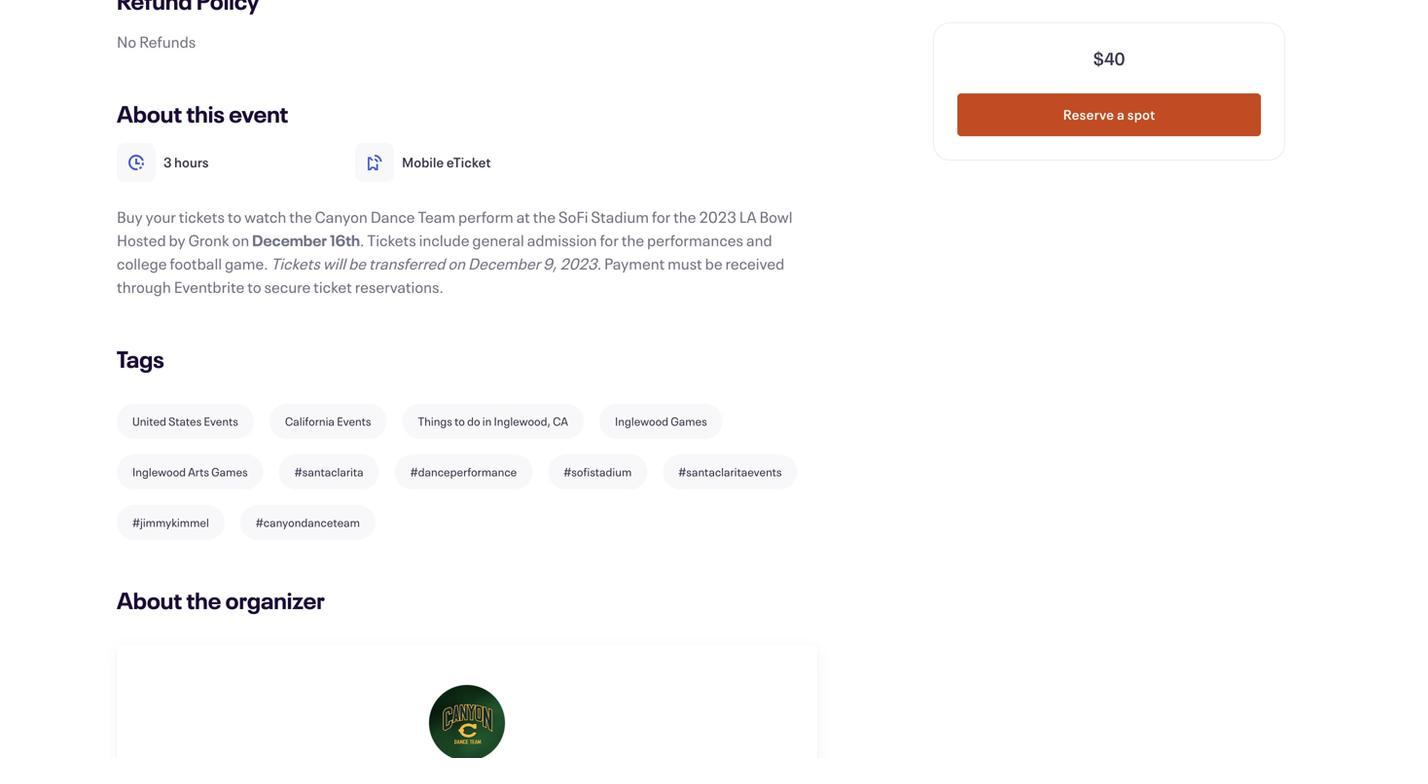 Task type: locate. For each thing, give the bounding box(es) containing it.
to left do
[[455, 414, 465, 429]]

3
[[163, 153, 172, 171]]

0 vertical spatial about
[[117, 98, 182, 129]]

on up game.
[[232, 230, 249, 251]]

on down include
[[448, 253, 465, 274]]

2 be from the left
[[705, 253, 723, 274]]

#santaclarita
[[295, 464, 364, 480]]

2023.
[[560, 253, 602, 274]]

refunds
[[139, 31, 196, 52]]

events right california
[[337, 414, 371, 429]]

be
[[348, 253, 366, 274], [705, 253, 723, 274]]

college
[[117, 253, 167, 274]]

hours
[[174, 153, 209, 171]]

december
[[252, 230, 327, 251], [468, 253, 540, 274]]

the inside . tickets include general admission for the performances and college football game.
[[622, 230, 644, 251]]

#canyondanceteam link
[[240, 505, 376, 540]]

0 vertical spatial december
[[252, 230, 327, 251]]

0 horizontal spatial tickets
[[271, 253, 320, 274]]

1 vertical spatial for
[[600, 230, 619, 251]]

0 horizontal spatial for
[[600, 230, 619, 251]]

the up december 16th
[[289, 206, 312, 227]]

organizer
[[225, 585, 325, 616]]

1 vertical spatial to
[[247, 276, 261, 297]]

things to do in inglewood, ca
[[418, 414, 568, 429]]

3 hours
[[163, 153, 209, 171]]

to left watch
[[228, 206, 242, 227]]

do
[[467, 414, 480, 429]]

california events link
[[269, 404, 387, 439]]

california events
[[285, 414, 371, 429]]

0 vertical spatial to
[[228, 206, 242, 227]]

inglewood games link
[[599, 404, 723, 439]]

payment must be received through eventbrite to secure ticket reservations.
[[117, 253, 785, 297]]

team
[[418, 206, 456, 227]]

events right states
[[204, 414, 238, 429]]

1 events from the left
[[204, 414, 238, 429]]

performances
[[647, 230, 744, 251]]

0 vertical spatial inglewood
[[615, 414, 669, 429]]

inglewood,
[[494, 414, 551, 429]]

about for about the organizer
[[117, 585, 182, 616]]

about up 3
[[117, 98, 182, 129]]

california
[[285, 414, 335, 429]]

be inside payment must be received through eventbrite to secure ticket reservations.
[[705, 253, 723, 274]]

general
[[472, 230, 524, 251]]

0 horizontal spatial inglewood
[[132, 464, 186, 480]]

games
[[671, 414, 707, 429], [211, 464, 248, 480]]

transferred
[[369, 253, 445, 274]]

united states events link
[[117, 404, 254, 439]]

2 horizontal spatial to
[[455, 414, 465, 429]]

1 horizontal spatial inglewood
[[615, 414, 669, 429]]

the
[[289, 206, 312, 227], [533, 206, 556, 227], [674, 206, 696, 227], [622, 230, 644, 251], [186, 585, 221, 616]]

1 vertical spatial about
[[117, 585, 182, 616]]

2 about from the top
[[117, 585, 182, 616]]

inglewood up #sofistadium
[[615, 414, 669, 429]]

watch
[[244, 206, 286, 227]]

0 vertical spatial on
[[232, 230, 249, 251]]

games up #santaclaritaevents
[[671, 414, 707, 429]]

the up payment
[[622, 230, 644, 251]]

for down stadium
[[600, 230, 619, 251]]

1 horizontal spatial for
[[652, 206, 671, 227]]

eticket
[[447, 153, 491, 171]]

hosted
[[117, 230, 166, 251]]

tickets will be transferred on december 9, 2023.
[[271, 253, 604, 274]]

will
[[323, 253, 346, 274]]

on inside buy your tickets to watch the canyon dance team perform at the sofi stadium for the 2023 la bowl hosted by gronk on
[[232, 230, 249, 251]]

0 horizontal spatial on
[[232, 230, 249, 251]]

the left organizer
[[186, 585, 221, 616]]

for
[[652, 206, 671, 227], [600, 230, 619, 251]]

0 vertical spatial for
[[652, 206, 671, 227]]

about down #jimmykimmel
[[117, 585, 182, 616]]

about inside organizer profile element
[[117, 585, 182, 616]]

games right arts
[[211, 464, 248, 480]]

spot
[[1128, 106, 1156, 124]]

1 about from the top
[[117, 98, 182, 129]]

#danceperformance
[[410, 464, 517, 480]]

december down general
[[468, 253, 540, 274]]

1 vertical spatial inglewood
[[132, 464, 186, 480]]

arts
[[188, 464, 209, 480]]

to down game.
[[247, 276, 261, 297]]

bowl
[[760, 206, 793, 227]]

united
[[132, 414, 166, 429]]

admission
[[527, 230, 597, 251]]

no
[[117, 31, 136, 52]]

#danceperformance link
[[395, 454, 533, 490]]

tickets down dance
[[367, 230, 416, 251]]

for right stadium
[[652, 206, 671, 227]]

about
[[117, 98, 182, 129], [117, 585, 182, 616]]

tickets
[[367, 230, 416, 251], [271, 253, 320, 274]]

to
[[228, 206, 242, 227], [247, 276, 261, 297], [455, 414, 465, 429]]

inglewood
[[615, 414, 669, 429], [132, 464, 186, 480]]

0 horizontal spatial events
[[204, 414, 238, 429]]

secure
[[264, 276, 311, 297]]

gronk
[[188, 230, 229, 251]]

#santaclarita link
[[279, 454, 379, 490]]

on
[[232, 230, 249, 251], [448, 253, 465, 274]]

tickets inside . tickets include general admission for the performances and college football game.
[[367, 230, 416, 251]]

1 horizontal spatial december
[[468, 253, 540, 274]]

0 vertical spatial tickets
[[367, 230, 416, 251]]

no refunds
[[117, 31, 196, 52]]

1 horizontal spatial be
[[705, 253, 723, 274]]

1 be from the left
[[348, 253, 366, 274]]

0 horizontal spatial be
[[348, 253, 366, 274]]

0 vertical spatial games
[[671, 414, 707, 429]]

#sofistadium
[[564, 464, 632, 480]]

1 horizontal spatial events
[[337, 414, 371, 429]]

inglewood for inglewood arts games
[[132, 464, 186, 480]]

december down watch
[[252, 230, 327, 251]]

la
[[739, 206, 757, 227]]

0 horizontal spatial december
[[252, 230, 327, 251]]

1 horizontal spatial tickets
[[367, 230, 416, 251]]

stadium
[[591, 206, 649, 227]]

be right will
[[348, 253, 366, 274]]

#sofistadium link
[[548, 454, 647, 490]]

organizer profile element
[[117, 585, 817, 758]]

canyon
[[315, 206, 368, 227]]

0 horizontal spatial to
[[228, 206, 242, 227]]

about this event
[[117, 98, 288, 129]]

be for must
[[705, 253, 723, 274]]

1 horizontal spatial games
[[671, 414, 707, 429]]

1 vertical spatial on
[[448, 253, 465, 274]]

inglewood left arts
[[132, 464, 186, 480]]

1 vertical spatial games
[[211, 464, 248, 480]]

be right must
[[705, 253, 723, 274]]

inglewood games
[[615, 414, 707, 429]]

1 horizontal spatial to
[[247, 276, 261, 297]]

for inside buy your tickets to watch the canyon dance team perform at the sofi stadium for the 2023 la bowl hosted by gronk on
[[652, 206, 671, 227]]

tickets up secure
[[271, 253, 320, 274]]



Task type: vqa. For each thing, say whether or not it's contained in the screenshot.
"stand"
no



Task type: describe. For each thing, give the bounding box(es) containing it.
9,
[[543, 253, 557, 274]]

#santaclaritaevents link
[[663, 454, 798, 490]]

#canyondanceteam
[[256, 515, 360, 530]]

inglewood for inglewood games
[[615, 414, 669, 429]]

16th
[[330, 230, 360, 251]]

things to do in inglewood, ca link
[[402, 404, 584, 439]]

reservations.
[[355, 276, 444, 297]]

.
[[360, 230, 364, 251]]

ticket
[[314, 276, 352, 297]]

for inside . tickets include general admission for the performances and college football game.
[[600, 230, 619, 251]]

2 events from the left
[[337, 414, 371, 429]]

#santaclaritaevents
[[679, 464, 782, 480]]

about the organizer
[[117, 585, 325, 616]]

a
[[1117, 106, 1125, 124]]

to inside payment must be received through eventbrite to secure ticket reservations.
[[247, 276, 261, 297]]

football
[[170, 253, 222, 274]]

the inside organizer profile element
[[186, 585, 221, 616]]

through
[[117, 276, 171, 297]]

include
[[419, 230, 470, 251]]

1 vertical spatial tickets
[[271, 253, 320, 274]]

united states events
[[132, 414, 238, 429]]

event
[[229, 98, 288, 129]]

1 vertical spatial december
[[468, 253, 540, 274]]

#jimmykimmel
[[132, 515, 209, 530]]

dance
[[371, 206, 415, 227]]

2 vertical spatial to
[[455, 414, 465, 429]]

states
[[168, 414, 202, 429]]

1 horizontal spatial on
[[448, 253, 465, 274]]

must
[[668, 253, 702, 274]]

the right at
[[533, 206, 556, 227]]

game.
[[225, 253, 268, 274]]

tickets
[[179, 206, 225, 227]]

. tickets include general admission for the performances and college football game.
[[117, 230, 772, 274]]

the up the performances
[[674, 206, 696, 227]]

to inside buy your tickets to watch the canyon dance team perform at the sofi stadium for the 2023 la bowl hosted by gronk on
[[228, 206, 242, 227]]

received
[[726, 253, 785, 274]]

buy your tickets to watch the canyon dance team perform at the sofi stadium for the 2023 la bowl hosted by gronk on
[[117, 206, 793, 251]]

inglewood arts games link
[[117, 454, 263, 490]]

about for about this event
[[117, 98, 182, 129]]

eventbrite
[[174, 276, 245, 297]]

tags
[[117, 344, 164, 374]]

buy
[[117, 206, 143, 227]]

things
[[418, 414, 452, 429]]

$40
[[1094, 47, 1125, 70]]

by
[[169, 230, 186, 251]]

be for will
[[348, 253, 366, 274]]

your
[[146, 206, 176, 227]]

0 horizontal spatial games
[[211, 464, 248, 480]]

this
[[186, 98, 225, 129]]

reserve a spot button
[[958, 93, 1261, 136]]

perform
[[458, 206, 514, 227]]

ca
[[553, 414, 568, 429]]

reserve
[[1063, 106, 1115, 124]]

mobile
[[402, 153, 444, 171]]

at
[[516, 206, 530, 227]]

payment
[[604, 253, 665, 274]]

reserve a spot
[[1063, 106, 1156, 124]]

inglewood arts games
[[132, 464, 248, 480]]

sofi
[[559, 206, 588, 227]]

december 16th
[[252, 230, 360, 251]]

and
[[746, 230, 772, 251]]

in
[[482, 414, 492, 429]]

mobile eticket
[[402, 153, 491, 171]]

#jimmykimmel link
[[117, 505, 225, 540]]

2023
[[699, 206, 737, 227]]



